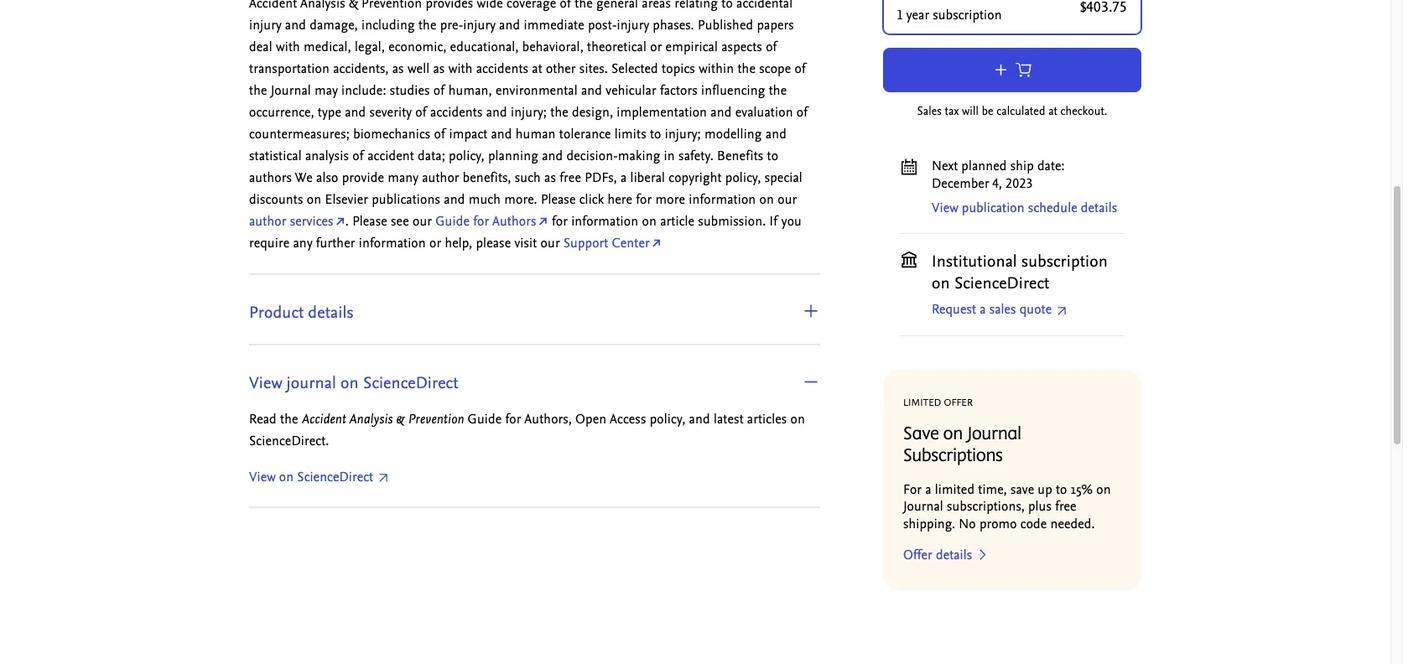 Task type: describe. For each thing, give the bounding box(es) containing it.
the down aspects
[[738, 59, 756, 78]]

more.
[[504, 190, 537, 208]]

on inside "for information on article submission. if you require any further information or help, please visit our"
[[642, 212, 657, 230]]

accidents,
[[333, 59, 389, 78]]

also
[[316, 168, 338, 187]]

1 year subscription
[[897, 6, 1002, 24]]

free inside accident analysis & prevention provides wide coverage of the general areas relating to accidental injury and damage, including the pre-injury and immediate post-injury phases. published papers deal with medical, legal, economic, educational, behavioral, theoretical or empirical aspects of transportation accidents, as well as with accidents at other sites. selected topics within the scope of the journal may include: studies of human, environmental and vehicular factors influencing the occurrence, type and severity of accidents and injury; the design, implementation and evaluation of countermeasures; biomechanics of impact and human tolerance limits to injury; modelling and statistical analysis of accident data; policy, planning and decision-making in safety. benefits to authors we also provide many author benefits, such as free pdfs, a liberal copyright policy, special discounts on elsevier publications and much more. please click here for more information on our author services
[[560, 168, 581, 187]]

institutional subscription on sciencedirect
[[932, 251, 1108, 295]]

guide for authors link
[[435, 212, 548, 230]]

0 horizontal spatial with
[[276, 37, 300, 56]]

immediate
[[524, 16, 584, 34]]

provides
[[426, 0, 473, 12]]

deal
[[249, 37, 272, 56]]

the up 'post-'
[[575, 0, 593, 12]]

planning
[[488, 146, 538, 165]]

to inside the for a limited time, save up to 15% on journal subscriptions, plus free shipping. no promo code needed.
[[1056, 480, 1067, 499]]

for inside guide for authors, open access policy, and latest articles on sciencedirect.
[[505, 410, 521, 428]]

occurrence,
[[249, 103, 314, 121]]

at inside accident analysis & prevention provides wide coverage of the general areas relating to accidental injury and damage, including the pre-injury and immediate post-injury phases. published papers deal with medical, legal, economic, educational, behavioral, theoretical or empirical aspects of transportation accidents, as well as with accidents at other sites. selected topics within the scope of the journal may include: studies of human, environmental and vehicular factors influencing the occurrence, type and severity of accidents and injury; the design, implementation and evaluation of countermeasures; biomechanics of impact and human tolerance limits to injury; modelling and statistical analysis of accident data; policy, planning and decision-making in safety. benefits to authors we also provide many author benefits, such as free pdfs, a liberal copyright policy, special discounts on elsevier publications and much more. please click here for more information on our author services
[[532, 59, 542, 78]]

statistical
[[249, 146, 302, 165]]

prevention inside accident analysis & prevention provides wide coverage of the general areas relating to accidental injury and damage, including the pre-injury and immediate post-injury phases. published papers deal with medical, legal, economic, educational, behavioral, theoretical or empirical aspects of transportation accidents, as well as with accidents at other sites. selected topics within the scope of the journal may include: studies of human, environmental and vehicular factors influencing the occurrence, type and severity of accidents and injury; the design, implementation and evaluation of countermeasures; biomechanics of impact and human tolerance limits to injury; modelling and statistical analysis of accident data; policy, planning and decision-making in safety. benefits to authors we also provide many author benefits, such as free pdfs, a liberal copyright policy, special discounts on elsevier publications and much more. please click here for more information on our author services
[[361, 0, 422, 12]]

papers
[[757, 16, 794, 34]]

accidental
[[736, 0, 793, 12]]

you
[[781, 212, 802, 230]]

0 horizontal spatial subscription
[[933, 6, 1002, 24]]

provide
[[342, 168, 384, 187]]

the down scope
[[769, 81, 787, 99]]

special
[[765, 168, 803, 187]]

1 vertical spatial accidents
[[430, 103, 483, 121]]

sciencedirect for subscription
[[954, 273, 1050, 295]]

0 vertical spatial accidents
[[476, 59, 528, 78]]

of right studies
[[433, 81, 445, 99]]

calculated
[[997, 103, 1045, 119]]

evaluation
[[735, 103, 793, 121]]

details inside "next planned ship date: december 4, 2023 view publication schedule details"
[[1081, 198, 1117, 217]]

offer
[[944, 396, 973, 409]]

well
[[407, 59, 430, 78]]

2 horizontal spatial as
[[544, 168, 556, 187]]

view on sciencedirect
[[249, 468, 373, 486]]

information inside accident analysis & prevention provides wide coverage of the general areas relating to accidental injury and damage, including the pre-injury and immediate post-injury phases. published papers deal with medical, legal, economic, educational, behavioral, theoretical or empirical aspects of transportation accidents, as well as with accidents at other sites. selected topics within the scope of the journal may include: studies of human, environmental and vehicular factors influencing the occurrence, type and severity of accidents and injury; the design, implementation and evaluation of countermeasures; biomechanics of impact and human tolerance limits to injury; modelling and statistical analysis of accident data; policy, planning and decision-making in safety. benefits to authors we also provide many author benefits, such as free pdfs, a liberal copyright policy, special discounts on elsevier publications and much more. please click here for more information on our author services
[[689, 190, 756, 208]]

center
[[612, 234, 650, 252]]

accident
[[367, 146, 414, 165]]

on inside the save on journal subscriptions
[[943, 424, 963, 444]]

authors
[[492, 212, 536, 230]]

view publication schedule details button
[[932, 198, 1117, 217]]

accident inside accident analysis & prevention provides wide coverage of the general areas relating to accidental injury and damage, including the pre-injury and immediate post-injury phases. published papers deal with medical, legal, economic, educational, behavioral, theoretical or empirical aspects of transportation accidents, as well as with accidents at other sites. selected topics within the scope of the journal may include: studies of human, environmental and vehicular factors influencing the occurrence, type and severity of accidents and injury; the design, implementation and evaluation of countermeasures; biomechanics of impact and human tolerance limits to injury; modelling and statistical analysis of accident data; policy, planning and decision-making in safety. benefits to authors we also provide many author benefits, such as free pdfs, a liberal copyright policy, special discounts on elsevier publications and much more. please click here for more information on our author services
[[249, 0, 297, 12]]

visit
[[514, 234, 537, 252]]

0 vertical spatial guide
[[435, 212, 470, 230]]

submission.
[[698, 212, 766, 230]]

of up the data;
[[434, 125, 446, 143]]

save
[[903, 424, 939, 444]]

1
[[897, 6, 903, 24]]

0 vertical spatial author
[[422, 168, 459, 187]]

human
[[516, 125, 556, 143]]

and up . please see our guide for authors on the top of the page
[[444, 190, 465, 208]]

subscriptions
[[903, 446, 1003, 466]]

subscriptions,
[[947, 498, 1025, 516]]

if
[[770, 212, 778, 230]]

2 horizontal spatial policy,
[[725, 168, 761, 187]]

for a limited time, save up to 15% on journal subscriptions, plus free shipping. no promo code needed.
[[903, 480, 1111, 533]]

authors
[[249, 168, 292, 187]]

scope
[[759, 59, 791, 78]]

influencing
[[701, 81, 765, 99]]

theoretical
[[587, 37, 647, 56]]

a for for
[[925, 480, 931, 499]]

services
[[290, 212, 334, 230]]

view inside "next planned ship date: december 4, 2023 view publication schedule details"
[[932, 198, 958, 217]]

latest
[[714, 410, 744, 428]]

areas
[[642, 0, 671, 12]]

2023
[[1006, 174, 1033, 193]]

in
[[664, 146, 675, 165]]

time,
[[978, 480, 1007, 499]]

1 horizontal spatial as
[[433, 59, 445, 78]]

environmental
[[496, 81, 578, 99]]

and down human
[[542, 146, 563, 165]]

date:
[[1037, 157, 1065, 175]]

limited offer
[[903, 396, 973, 409]]

policy, inside guide for authors, open access policy, and latest articles on sciencedirect.
[[650, 410, 685, 428]]

further
[[316, 234, 355, 252]]

will
[[962, 103, 979, 119]]

tax
[[945, 103, 959, 119]]

0 horizontal spatial our
[[413, 212, 432, 230]]

articles
[[747, 410, 787, 428]]

pre-
[[440, 16, 463, 34]]

offer
[[903, 546, 932, 564]]

and down influencing
[[711, 103, 732, 121]]

the up 'occurrence,'
[[249, 81, 267, 99]]

guide inside guide for authors, open access policy, and latest articles on sciencedirect.
[[468, 410, 502, 428]]

journal inside the for a limited time, save up to 15% on journal subscriptions, plus free shipping. no promo code needed.
[[903, 498, 943, 516]]

pdfs,
[[585, 168, 617, 187]]

and inside guide for authors, open access policy, and latest articles on sciencedirect.
[[689, 410, 710, 428]]

code
[[1021, 515, 1047, 533]]

design,
[[572, 103, 613, 121]]

to down "implementation"
[[650, 125, 661, 143]]

of right evaluation
[[797, 103, 808, 121]]

on down "sciencedirect."
[[279, 468, 294, 486]]

author services link
[[249, 212, 345, 230]]

many
[[388, 168, 418, 187]]

offer details
[[903, 546, 972, 564]]

analysis inside accident analysis & prevention provides wide coverage of the general areas relating to accidental injury and damage, including the pre-injury and immediate post-injury phases. published papers deal with medical, legal, economic, educational, behavioral, theoretical or empirical aspects of transportation accidents, as well as with accidents at other sites. selected topics within the scope of the journal may include: studies of human, environmental and vehicular factors influencing the occurrence, type and severity of accidents and injury; the design, implementation and evaluation of countermeasures; biomechanics of impact and human tolerance limits to injury; modelling and statistical analysis of accident data; policy, planning and decision-making in safety. benefits to authors we also provide many author benefits, such as free pdfs, a liberal copyright policy, special discounts on elsevier publications and much more. please click here for more information on our author services
[[300, 0, 345, 12]]

for inside accident analysis & prevention provides wide coverage of the general areas relating to accidental injury and damage, including the pre-injury and immediate post-injury phases. published papers deal with medical, legal, economic, educational, behavioral, theoretical or empirical aspects of transportation accidents, as well as with accidents at other sites. selected topics within the scope of the journal may include: studies of human, environmental and vehicular factors influencing the occurrence, type and severity of accidents and injury; the design, implementation and evaluation of countermeasures; biomechanics of impact and human tolerance limits to injury; modelling and statistical analysis of accident data; policy, planning and decision-making in safety. benefits to authors we also provide many author benefits, such as free pdfs, a liberal copyright policy, special discounts on elsevier publications and much more. please click here for more information on our author services
[[636, 190, 652, 208]]

vehicular
[[606, 81, 656, 99]]

product details
[[249, 302, 354, 323]]

and down include:
[[345, 103, 366, 121]]

1 horizontal spatial information
[[571, 212, 638, 230]]

general
[[596, 0, 638, 12]]

the up economic,
[[418, 16, 437, 34]]

of down studies
[[415, 103, 427, 121]]

any
[[293, 234, 312, 252]]

publication
[[962, 198, 1025, 217]]

be
[[982, 103, 994, 119]]

much
[[469, 190, 501, 208]]

of up provide
[[352, 146, 364, 165]]

sales
[[989, 301, 1016, 319]]

subscription inside institutional subscription on sciencedirect
[[1022, 251, 1108, 273]]



Task type: locate. For each thing, give the bounding box(es) containing it.
injury; up human
[[511, 103, 547, 121]]

15%
[[1071, 480, 1093, 499]]

limits
[[615, 125, 646, 143]]

a inside accident analysis & prevention provides wide coverage of the general areas relating to accidental injury and damage, including the pre-injury and immediate post-injury phases. published papers deal with medical, legal, economic, educational, behavioral, theoretical or empirical aspects of transportation accidents, as well as with accidents at other sites. selected topics within the scope of the journal may include: studies of human, environmental and vehicular factors influencing the occurrence, type and severity of accidents and injury; the design, implementation and evaluation of countermeasures; biomechanics of impact and human tolerance limits to injury; modelling and statistical analysis of accident data; policy, planning and decision-making in safety. benefits to authors we also provide many author benefits, such as free pdfs, a liberal copyright policy, special discounts on elsevier publications and much more. please click here for more information on our author services
[[621, 168, 627, 187]]

our right the visit
[[541, 234, 560, 252]]

details right the schedule at the top right
[[1081, 198, 1117, 217]]

1 horizontal spatial author
[[422, 168, 459, 187]]

1 horizontal spatial &
[[396, 410, 404, 428]]

0 horizontal spatial &
[[349, 0, 358, 12]]

and down wide
[[499, 16, 520, 34]]

1 vertical spatial policy,
[[725, 168, 761, 187]]

and down evaluation
[[766, 125, 787, 143]]

guide up help,
[[435, 212, 470, 230]]

0 vertical spatial free
[[560, 168, 581, 187]]

publications
[[372, 190, 440, 208]]

0 horizontal spatial please
[[352, 212, 387, 230]]

1 horizontal spatial details
[[936, 546, 972, 564]]

1 horizontal spatial accident
[[302, 410, 346, 428]]

0 vertical spatial please
[[541, 190, 576, 208]]

for down much
[[473, 212, 489, 230]]

with up human,
[[448, 59, 473, 78]]

including
[[361, 16, 415, 34]]

with
[[276, 37, 300, 56], [448, 59, 473, 78]]

0 horizontal spatial injury
[[249, 16, 281, 34]]

countermeasures;
[[249, 125, 350, 143]]

and left damage,
[[285, 16, 306, 34]]

0 horizontal spatial analysis
[[300, 0, 345, 12]]

subscription
[[933, 6, 1002, 24], [1022, 251, 1108, 273]]

the down 'environmental'
[[550, 103, 568, 121]]

request
[[932, 301, 976, 319]]

sciencedirect up the sales
[[954, 273, 1050, 295]]

on up read the accident analysis & prevention
[[341, 372, 359, 394]]

1 vertical spatial analysis
[[349, 410, 393, 428]]

our right see
[[413, 212, 432, 230]]

3 injury from the left
[[617, 16, 649, 34]]

authors,
[[524, 410, 572, 428]]

offer details button
[[903, 546, 991, 564]]

topics
[[662, 59, 695, 78]]

injury
[[249, 16, 281, 34], [463, 16, 496, 34], [617, 16, 649, 34]]

0 vertical spatial prevention
[[361, 0, 422, 12]]

1 vertical spatial view
[[249, 372, 282, 394]]

injury up deal
[[249, 16, 281, 34]]

year
[[906, 6, 929, 24]]

free right plus
[[1055, 498, 1077, 516]]

human,
[[448, 81, 492, 99]]

injury;
[[511, 103, 547, 121], [665, 125, 701, 143]]

1 horizontal spatial policy,
[[650, 410, 685, 428]]

with up transportation
[[276, 37, 300, 56]]

decision-
[[566, 146, 618, 165]]

details
[[1081, 198, 1117, 217], [308, 302, 354, 323], [936, 546, 972, 564]]

or down 'phases.'
[[650, 37, 662, 56]]

support center
[[563, 234, 650, 252]]

policy, down impact
[[449, 146, 484, 165]]

making
[[618, 146, 660, 165]]

1 vertical spatial with
[[448, 59, 473, 78]]

or down . please see our guide for authors on the top of the page
[[429, 234, 441, 252]]

next planned ship date: december 4, 2023 view publication schedule details
[[932, 157, 1117, 217]]

policy, down benefits
[[725, 168, 761, 187]]

1 vertical spatial a
[[980, 301, 986, 319]]

accidents down educational, on the left top of the page
[[476, 59, 528, 78]]

1 vertical spatial sciencedirect
[[363, 372, 458, 394]]

behavioral,
[[522, 37, 584, 56]]

1 horizontal spatial journal
[[903, 498, 943, 516]]

on up if
[[759, 190, 774, 208]]

coverage
[[507, 0, 556, 12]]

& down the 'view journal on sciencedirect'
[[396, 410, 404, 428]]

0 horizontal spatial policy,
[[449, 146, 484, 165]]

0 horizontal spatial accident
[[249, 0, 297, 12]]

0 vertical spatial journal
[[271, 81, 311, 99]]

view down december
[[932, 198, 958, 217]]

our inside "for information on article submission. if you require any further information or help, please visit our"
[[541, 234, 560, 252]]

view for view on sciencedirect
[[249, 468, 276, 486]]

on inside institutional subscription on sciencedirect
[[932, 273, 950, 295]]

phases.
[[653, 16, 694, 34]]

at up 'environmental'
[[532, 59, 542, 78]]

view
[[932, 198, 958, 217], [249, 372, 282, 394], [249, 468, 276, 486]]

1 horizontal spatial free
[[1055, 498, 1077, 516]]

safety.
[[678, 146, 714, 165]]

type
[[318, 103, 341, 121]]

and up 'planning'
[[491, 125, 512, 143]]

policy,
[[449, 146, 484, 165], [725, 168, 761, 187], [650, 410, 685, 428]]

promo
[[979, 515, 1017, 533]]

include:
[[341, 81, 386, 99]]

1 horizontal spatial subscription
[[1022, 251, 1108, 273]]

0 vertical spatial accident
[[249, 0, 297, 12]]

1 vertical spatial please
[[352, 212, 387, 230]]

0 horizontal spatial or
[[429, 234, 441, 252]]

information up submission. in the top of the page
[[689, 190, 756, 208]]

0 vertical spatial &
[[349, 0, 358, 12]]

to up special
[[767, 146, 778, 165]]

analysis up damage,
[[300, 0, 345, 12]]

information down see
[[359, 234, 426, 252]]

legal,
[[355, 37, 385, 56]]

implementation
[[617, 103, 707, 121]]

or inside "for information on article submission. if you require any further information or help, please visit our"
[[429, 234, 441, 252]]

of up scope
[[766, 37, 777, 56]]

journal inside accident analysis & prevention provides wide coverage of the general areas relating to accidental injury and damage, including the pre-injury and immediate post-injury phases. published papers deal with medical, legal, economic, educational, behavioral, theoretical or empirical aspects of transportation accidents, as well as with accidents at other sites. selected topics within the scope of the journal may include: studies of human, environmental and vehicular factors influencing the occurrence, type and severity of accidents and injury; the design, implementation and evaluation of countermeasures; biomechanics of impact and human tolerance limits to injury; modelling and statistical analysis of accident data; policy, planning and decision-making in safety. benefits to authors we also provide many author benefits, such as free pdfs, a liberal copyright policy, special discounts on elsevier publications and much more. please click here for more information on our author services
[[271, 81, 311, 99]]

on left the article in the top of the page
[[642, 212, 657, 230]]

and left latest
[[689, 410, 710, 428]]

on right the '15%'
[[1096, 480, 1111, 499]]

1 vertical spatial prevention
[[408, 410, 464, 428]]

journal left no
[[903, 498, 943, 516]]

sales
[[917, 103, 942, 119]]

product
[[249, 302, 304, 323]]

0 horizontal spatial at
[[532, 59, 542, 78]]

our
[[778, 190, 797, 208], [413, 212, 432, 230], [541, 234, 560, 252]]

0 vertical spatial or
[[650, 37, 662, 56]]

0 vertical spatial analysis
[[300, 0, 345, 12]]

accidents up impact
[[430, 103, 483, 121]]

a right for at right
[[925, 480, 931, 499]]

0 horizontal spatial information
[[359, 234, 426, 252]]

to right up
[[1056, 480, 1067, 499]]

1 horizontal spatial our
[[541, 234, 560, 252]]

1 vertical spatial guide
[[468, 410, 502, 428]]

. please see our guide for authors
[[345, 212, 536, 230]]

2 vertical spatial view
[[249, 468, 276, 486]]

a
[[621, 168, 627, 187], [980, 301, 986, 319], [925, 480, 931, 499]]

article
[[660, 212, 695, 230]]

0 horizontal spatial details
[[308, 302, 354, 323]]

accident up deal
[[249, 0, 297, 12]]

journal inside the save on journal subscriptions
[[967, 424, 1021, 444]]

& up damage,
[[349, 0, 358, 12]]

injury; up safety.
[[665, 125, 701, 143]]

0 horizontal spatial injury;
[[511, 103, 547, 121]]

for
[[903, 480, 922, 499]]

discounts
[[249, 190, 303, 208]]

sciencedirect up read the accident analysis & prevention
[[363, 372, 458, 394]]

details right product
[[308, 302, 354, 323]]

2 horizontal spatial details
[[1081, 198, 1117, 217]]

please right . at top
[[352, 212, 387, 230]]

support
[[563, 234, 608, 252]]

1 vertical spatial accident
[[302, 410, 346, 428]]

sciencedirect down "sciencedirect."
[[297, 468, 373, 486]]

please inside accident analysis & prevention provides wide coverage of the general areas relating to accidental injury and damage, including the pre-injury and immediate post-injury phases. published papers deal with medical, legal, economic, educational, behavioral, theoretical or empirical aspects of transportation accidents, as well as with accidents at other sites. selected topics within the scope of the journal may include: studies of human, environmental and vehicular factors influencing the occurrence, type and severity of accidents and injury; the design, implementation and evaluation of countermeasures; biomechanics of impact and human tolerance limits to injury; modelling and statistical analysis of accident data; policy, planning and decision-making in safety. benefits to authors we also provide many author benefits, such as free pdfs, a liberal copyright policy, special discounts on elsevier publications and much more. please click here for more information on our author services
[[541, 190, 576, 208]]

.
[[345, 212, 349, 230]]

sciencedirect
[[954, 273, 1050, 295], [363, 372, 458, 394], [297, 468, 373, 486]]

1 horizontal spatial injury
[[463, 16, 496, 34]]

on right articles
[[790, 410, 805, 428]]

0 vertical spatial policy,
[[449, 146, 484, 165]]

and up design,
[[581, 81, 602, 99]]

1 horizontal spatial please
[[541, 190, 576, 208]]

2 vertical spatial journal
[[903, 498, 943, 516]]

as left well in the top left of the page
[[392, 59, 404, 78]]

click
[[579, 190, 604, 208]]

1 horizontal spatial with
[[448, 59, 473, 78]]

accident down journal
[[302, 410, 346, 428]]

post-
[[588, 16, 617, 34]]

subscription down the schedule at the top right
[[1022, 251, 1108, 273]]

author
[[422, 168, 459, 187], [249, 212, 286, 230]]

or inside accident analysis & prevention provides wide coverage of the general areas relating to accidental injury and damage, including the pre-injury and immediate post-injury phases. published papers deal with medical, legal, economic, educational, behavioral, theoretical or empirical aspects of transportation accidents, as well as with accidents at other sites. selected topics within the scope of the journal may include: studies of human, environmental and vehicular factors influencing the occurrence, type and severity of accidents and injury; the design, implementation and evaluation of countermeasures; biomechanics of impact and human tolerance limits to injury; modelling and statistical analysis of accident data; policy, planning and decision-making in safety. benefits to authors we also provide many author benefits, such as free pdfs, a liberal copyright policy, special discounts on elsevier publications and much more. please click here for more information on our author services
[[650, 37, 662, 56]]

1 vertical spatial information
[[571, 212, 638, 230]]

2 horizontal spatial injury
[[617, 16, 649, 34]]

for left authors,
[[505, 410, 521, 428]]

0 vertical spatial subscription
[[933, 6, 1002, 24]]

injury down general
[[617, 16, 649, 34]]

sciencedirect.
[[249, 432, 329, 450]]

author up require
[[249, 212, 286, 230]]

tolerance
[[559, 125, 611, 143]]

details for product details
[[308, 302, 354, 323]]

and down human,
[[486, 103, 507, 121]]

0 horizontal spatial author
[[249, 212, 286, 230]]

0 vertical spatial details
[[1081, 198, 1117, 217]]

for up support
[[552, 212, 568, 230]]

1 vertical spatial our
[[413, 212, 432, 230]]

2 horizontal spatial information
[[689, 190, 756, 208]]

1 vertical spatial or
[[429, 234, 441, 252]]

for down liberal
[[636, 190, 652, 208]]

2 vertical spatial policy,
[[650, 410, 685, 428]]

0 vertical spatial at
[[532, 59, 542, 78]]

elsevier
[[325, 190, 368, 208]]

1 vertical spatial details
[[308, 302, 354, 323]]

accidents
[[476, 59, 528, 78], [430, 103, 483, 121]]

a up here
[[621, 168, 627, 187]]

free inside the for a limited time, save up to 15% on journal subscriptions, plus free shipping. no promo code needed.
[[1055, 498, 1077, 516]]

view up read
[[249, 372, 282, 394]]

journal up subscriptions
[[967, 424, 1021, 444]]

2 vertical spatial details
[[936, 546, 972, 564]]

1 horizontal spatial analysis
[[349, 410, 393, 428]]

injury down wide
[[463, 16, 496, 34]]

1 horizontal spatial or
[[650, 37, 662, 56]]

2 vertical spatial our
[[541, 234, 560, 252]]

as right the such
[[544, 168, 556, 187]]

1 vertical spatial &
[[396, 410, 404, 428]]

policy, right access
[[650, 410, 685, 428]]

benefits,
[[463, 168, 511, 187]]

institutional
[[932, 251, 1017, 273]]

sales tax will be calculated at checkout.
[[917, 103, 1107, 119]]

details for offer details
[[936, 546, 972, 564]]

2 vertical spatial sciencedirect
[[297, 468, 373, 486]]

1 vertical spatial at
[[1048, 103, 1057, 119]]

a for request
[[980, 301, 986, 319]]

sciencedirect inside institutional subscription on sciencedirect
[[954, 273, 1050, 295]]

2 injury from the left
[[463, 16, 496, 34]]

sciencedirect for journal
[[363, 372, 458, 394]]

subscription right year
[[933, 6, 1002, 24]]

for inside "for information on article submission. if you require any further information or help, please visit our"
[[552, 212, 568, 230]]

1 horizontal spatial injury;
[[665, 125, 701, 143]]

1 horizontal spatial at
[[1048, 103, 1057, 119]]

support center link
[[563, 234, 662, 252]]

0 horizontal spatial a
[[621, 168, 627, 187]]

please
[[476, 234, 511, 252]]

of up immediate
[[560, 0, 571, 12]]

2 vertical spatial information
[[359, 234, 426, 252]]

other
[[546, 59, 576, 78]]

1 vertical spatial injury;
[[665, 125, 701, 143]]

or
[[650, 37, 662, 56], [429, 234, 441, 252]]

2 horizontal spatial journal
[[967, 424, 1021, 444]]

0 vertical spatial view
[[932, 198, 958, 217]]

1 horizontal spatial a
[[925, 480, 931, 499]]

author down the data;
[[422, 168, 459, 187]]

view for view journal on sciencedirect
[[249, 372, 282, 394]]

0 vertical spatial with
[[276, 37, 300, 56]]

view down "sciencedirect."
[[249, 468, 276, 486]]

such
[[515, 168, 541, 187]]

biomechanics
[[353, 125, 431, 143]]

now $403.75 element
[[1080, 0, 1127, 16]]

educational,
[[450, 37, 519, 56]]

0 vertical spatial information
[[689, 190, 756, 208]]

our down special
[[778, 190, 797, 208]]

2 horizontal spatial our
[[778, 190, 797, 208]]

ship
[[1010, 157, 1034, 175]]

wide
[[477, 0, 503, 12]]

here
[[608, 190, 632, 208]]

1 vertical spatial subscription
[[1022, 251, 1108, 273]]

0 horizontal spatial journal
[[271, 81, 311, 99]]

information
[[689, 190, 756, 208], [571, 212, 638, 230], [359, 234, 426, 252]]

details down no
[[936, 546, 972, 564]]

on up request
[[932, 273, 950, 295]]

next
[[932, 157, 958, 175]]

product details button
[[249, 302, 820, 323]]

analysis down the 'view journal on sciencedirect'
[[349, 410, 393, 428]]

journal
[[271, 81, 311, 99], [967, 424, 1021, 444], [903, 498, 943, 516]]

at left checkout. at right
[[1048, 103, 1057, 119]]

access
[[610, 410, 646, 428]]

0 horizontal spatial as
[[392, 59, 404, 78]]

may
[[315, 81, 338, 99]]

a inside the for a limited time, save up to 15% on journal subscriptions, plus free shipping. no promo code needed.
[[925, 480, 931, 499]]

guide for authors, open access policy, and latest articles on sciencedirect.
[[249, 410, 805, 450]]

please left click
[[541, 190, 576, 208]]

0 vertical spatial a
[[621, 168, 627, 187]]

2 vertical spatial a
[[925, 480, 931, 499]]

require
[[249, 234, 290, 252]]

liberal
[[630, 168, 665, 187]]

help,
[[445, 234, 472, 252]]

1 injury from the left
[[249, 16, 281, 34]]

planned
[[961, 157, 1007, 175]]

1 vertical spatial author
[[249, 212, 286, 230]]

0 vertical spatial injury;
[[511, 103, 547, 121]]

as right well in the top left of the page
[[433, 59, 445, 78]]

on inside guide for authors, open access policy, and latest articles on sciencedirect.
[[790, 410, 805, 428]]

journal down transportation
[[271, 81, 311, 99]]

on up services
[[307, 190, 321, 208]]

relating
[[674, 0, 718, 12]]

on inside the for a limited time, save up to 15% on journal subscriptions, plus free shipping. no promo code needed.
[[1096, 480, 1111, 499]]

information up support center
[[571, 212, 638, 230]]

0 vertical spatial sciencedirect
[[954, 273, 1050, 295]]

2 horizontal spatial a
[[980, 301, 986, 319]]

on up subscriptions
[[943, 424, 963, 444]]

guide down view journal on sciencedirect dropdown button
[[468, 410, 502, 428]]

& inside accident analysis & prevention provides wide coverage of the general areas relating to accidental injury and damage, including the pre-injury and immediate post-injury phases. published papers deal with medical, legal, economic, educational, behavioral, theoretical or empirical aspects of transportation accidents, as well as with accidents at other sites. selected topics within the scope of the journal may include: studies of human, environmental and vehicular factors influencing the occurrence, type and severity of accidents and injury; the design, implementation and evaluation of countermeasures; biomechanics of impact and human tolerance limits to injury; modelling and statistical analysis of accident data; policy, planning and decision-making in safety. benefits to authors we also provide many author benefits, such as free pdfs, a liberal copyright policy, special discounts on elsevier publications and much more. please click here for more information on our author services
[[349, 0, 358, 12]]

0 vertical spatial our
[[778, 190, 797, 208]]

a left the sales
[[980, 301, 986, 319]]

save on journal subscriptions
[[903, 424, 1021, 466]]

december
[[932, 174, 989, 193]]

to up 'published'
[[721, 0, 733, 12]]

1 vertical spatial free
[[1055, 498, 1077, 516]]

4,
[[993, 174, 1002, 193]]

limited
[[935, 480, 975, 499]]

of right scope
[[795, 59, 806, 78]]

free up click
[[560, 168, 581, 187]]

the up "sciencedirect."
[[280, 410, 298, 428]]

request a sales quote link
[[932, 301, 1069, 319]]

0 horizontal spatial free
[[560, 168, 581, 187]]

to
[[721, 0, 733, 12], [650, 125, 661, 143], [767, 146, 778, 165], [1056, 480, 1067, 499]]

1 vertical spatial journal
[[967, 424, 1021, 444]]

our inside accident analysis & prevention provides wide coverage of the general areas relating to accidental injury and damage, including the pre-injury and immediate post-injury phases. published papers deal with medical, legal, economic, educational, behavioral, theoretical or empirical aspects of transportation accidents, as well as with accidents at other sites. selected topics within the scope of the journal may include: studies of human, environmental and vehicular factors influencing the occurrence, type and severity of accidents and injury; the design, implementation and evaluation of countermeasures; biomechanics of impact and human tolerance limits to injury; modelling and statistical analysis of accident data; policy, planning and decision-making in safety. benefits to authors we also provide many author benefits, such as free pdfs, a liberal copyright policy, special discounts on elsevier publications and much more. please click here for more information on our author services
[[778, 190, 797, 208]]



Task type: vqa. For each thing, say whether or not it's contained in the screenshot.
Mendeley at the right bottom of page
no



